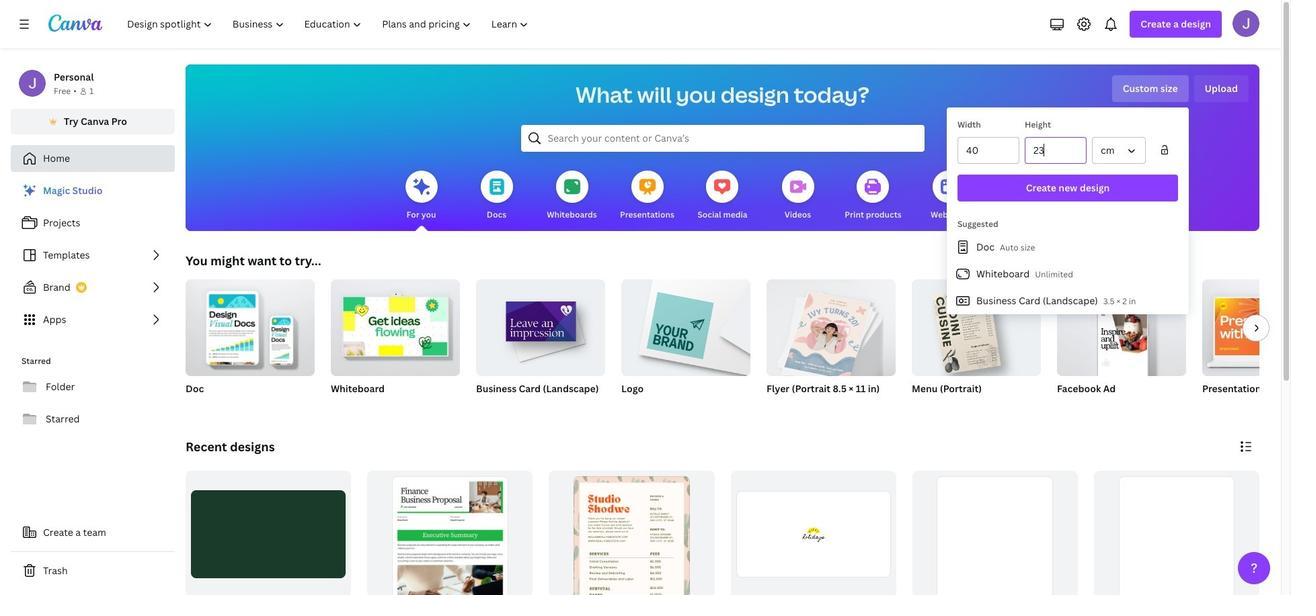 Task type: locate. For each thing, give the bounding box(es) containing it.
Units: cm button
[[1092, 137, 1146, 164]]

None number field
[[967, 138, 1011, 163], [1034, 138, 1078, 163], [967, 138, 1011, 163], [1034, 138, 1078, 163]]

Search search field
[[548, 126, 898, 151]]

group
[[331, 274, 460, 413], [331, 274, 460, 377], [476, 274, 605, 413], [476, 274, 605, 377], [622, 274, 751, 413], [622, 274, 751, 377], [767, 274, 896, 413], [767, 274, 896, 381], [186, 280, 315, 413], [912, 280, 1041, 413], [912, 280, 1041, 377], [1057, 280, 1187, 413], [1057, 280, 1187, 377], [1203, 280, 1291, 413], [1203, 280, 1291, 377], [367, 472, 533, 596], [549, 472, 715, 596], [731, 472, 896, 596], [913, 472, 1078, 596], [1094, 472, 1260, 596]]

0 horizontal spatial list
[[11, 178, 175, 334]]

top level navigation element
[[118, 11, 540, 38]]

None search field
[[521, 125, 925, 152]]

jacob simon image
[[1233, 10, 1260, 37]]

1 horizontal spatial list
[[947, 234, 1189, 315]]

list
[[11, 178, 175, 334], [947, 234, 1189, 315]]



Task type: vqa. For each thing, say whether or not it's contained in the screenshot.
number field
yes



